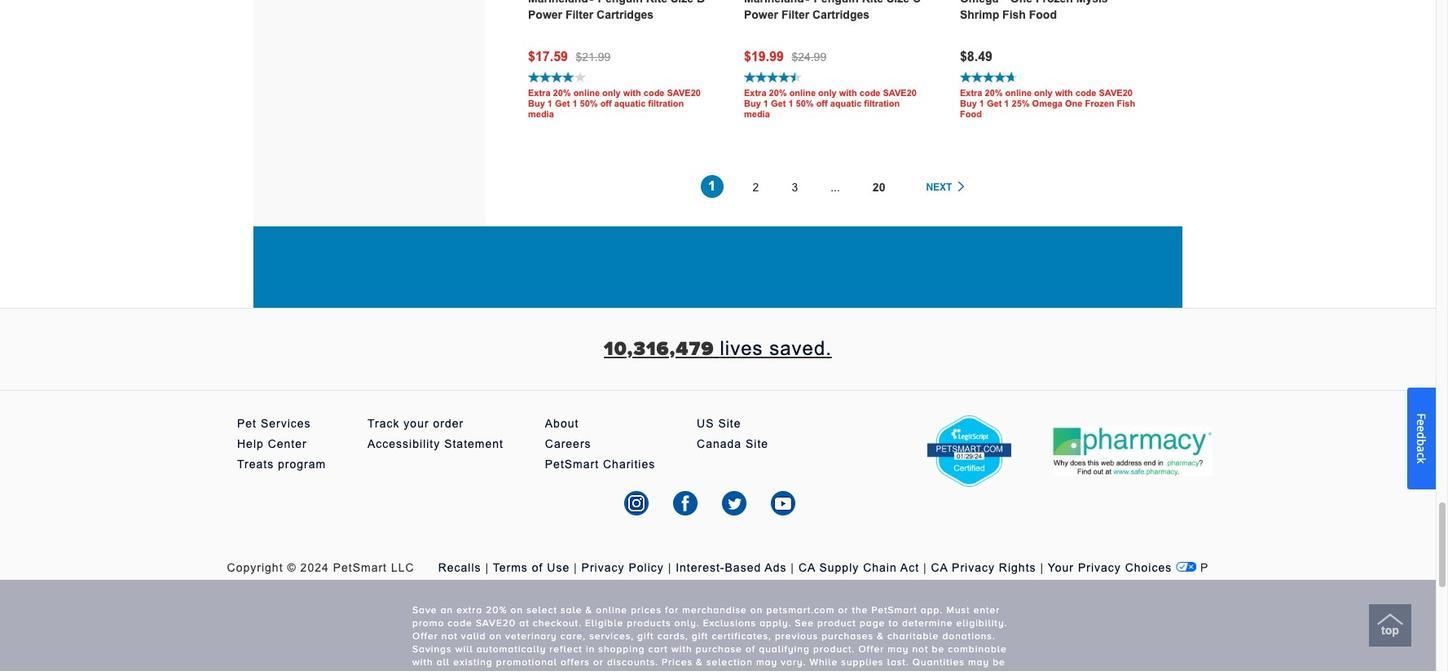 Task type: describe. For each thing, give the bounding box(es) containing it.
power for $19.99
[[744, 8, 778, 21]]

20% for penguin rite size c power filter cartridges
[[769, 88, 787, 98]]

petsmart.com
[[766, 605, 835, 617]]

2 horizontal spatial offer
[[859, 644, 884, 656]]

get for $19.99
[[771, 99, 786, 108]]

statement
[[444, 438, 504, 451]]

1 ca from the left
[[799, 562, 815, 575]]

treats
[[237, 458, 274, 471]]

delayed.
[[555, 670, 599, 672]]

charitable
[[887, 631, 939, 643]]

20% for penguin rite size b power filter cartridges
[[553, 88, 571, 98]]

enter
[[974, 605, 1000, 617]]

a
[[1414, 446, 1430, 452]]

back to top image
[[1377, 607, 1403, 633]]

ads
[[765, 562, 787, 575]]

about
[[545, 418, 579, 431]]

0 horizontal spatial not
[[442, 631, 458, 643]]

1 horizontal spatial or
[[838, 605, 849, 617]]

buy for $19.99
[[744, 99, 761, 108]]

offers
[[561, 657, 590, 669]]

power for $17.59
[[528, 8, 562, 21]]

savings
[[412, 644, 452, 656]]

your privacy choices link
[[1048, 562, 1172, 575]]

twitter icon image
[[718, 488, 751, 520]]

filter for $17.59
[[566, 8, 593, 21]]

one inside one frozen mysis shrimp fish food
[[1010, 0, 1033, 5]]

frozen inside 'extra 20% online only with code save20 buy 1 get 1 25% omega one frozen fish food'
[[1085, 99, 1115, 108]]

1 gift from the left
[[637, 631, 654, 643]]

3 link
[[792, 181, 798, 194]]

25%
[[1012, 99, 1030, 108]]

supply
[[819, 562, 859, 575]]

promo
[[412, 618, 444, 630]]

pet services help center treats program
[[237, 418, 326, 471]]

2 horizontal spatial on
[[750, 605, 763, 617]]

d
[[1414, 432, 1430, 439]]

app.
[[921, 605, 943, 617]]

order
[[433, 418, 464, 431]]

10,316,479
[[604, 337, 714, 363]]

petsmart charities link
[[545, 457, 655, 473]]

3 privacy from the left
[[1078, 562, 1121, 575]]

2 ca from the left
[[931, 562, 948, 575]]

food inside 'extra 20% online only with code save20 buy 1 get 1 25% omega one frozen fish food'
[[960, 109, 982, 119]]

facebook icon image
[[669, 488, 702, 520]]

size for $17.59
[[671, 0, 694, 5]]

saved.
[[770, 337, 832, 359]]

cartridges for $19.99
[[813, 8, 870, 21]]

recalls
[[438, 562, 481, 575]]

filter for $19.99
[[781, 8, 809, 21]]

with for one frozen mysis shrimp fish food
[[1055, 88, 1073, 98]]

with for penguin rite size c power filter cartridges
[[839, 88, 857, 98]]

2 vertical spatial be
[[539, 670, 551, 672]]

donations.
[[942, 631, 996, 643]]

0 horizontal spatial petsmart
[[333, 562, 387, 575]]

2 link
[[753, 181, 759, 194]]

may down promotional
[[514, 670, 535, 672]]

code for penguin rite size c power filter cartridges
[[860, 88, 881, 98]]

20% for one frozen mysis shrimp fish food
[[985, 88, 1003, 98]]

based
[[725, 562, 761, 575]]

rights
[[999, 562, 1036, 575]]

copyright
[[227, 562, 283, 575]]

1 | from the left
[[485, 562, 489, 575]]

2 e from the top
[[1414, 426, 1430, 432]]

extra 20% online only with code save20 buy 1 get 1 25% omega one frozen fish food
[[960, 88, 1135, 119]]

extra 20% online only with code save20 buy 1 get 1 50% off aquatic filtration media for $17.59
[[528, 88, 701, 119]]

fish inside 'extra 20% online only with code save20 buy 1 get 1 25% omega one frozen fish food'
[[1117, 99, 1135, 108]]

your
[[1048, 562, 1074, 575]]

sale
[[561, 605, 582, 617]]

b
[[1414, 439, 1430, 446]]

50% for $17.59
[[580, 99, 598, 108]]

©
[[287, 562, 296, 575]]

llc
[[391, 562, 415, 575]]

eligible
[[585, 618, 624, 630]]

product
[[818, 618, 856, 630]]

code inside save an extra 20% on select sale & online prices for merchandise on petsmart.com or the petsmart app. must enter promo code save20 at checkout. eligible products only. exclusions apply. see product page to determine eligibility. offer not valid on veterinary care, services, gift cards, gift certificates, previous purchases & charitable donations. savings will automatically reflect in shopping cart with purchase of qualifying product. offer may not be combinable with all existing promotional offers or discounts. prices & selection may vary. while supplies last. quantities may be limited & deliveries may be delayed. offer valid through 2/4/2024.
[[448, 618, 473, 630]]

media for $19.99
[[744, 109, 770, 119]]

online for one frozen mysis shrimp fish food
[[1005, 88, 1032, 98]]

apply.
[[760, 618, 792, 630]]

code for penguin rite size b power filter cartridges
[[644, 88, 665, 98]]

c
[[913, 0, 921, 5]]

recalls link
[[438, 562, 481, 575]]

penguin for $19.99
[[814, 0, 859, 5]]

legitscript approved image
[[927, 416, 1011, 488]]

us site link
[[697, 416, 769, 432]]

& right sale at the left bottom
[[586, 605, 593, 617]]

save20 for penguin rite size c power filter cartridges
[[883, 88, 917, 98]]

omega
[[1032, 99, 1063, 108]]

6 | from the left
[[1040, 562, 1044, 575]]

5 | from the left
[[923, 562, 927, 575]]

rite for $17.59
[[646, 0, 668, 5]]

interest-based ads link
[[676, 562, 787, 575]]

last.
[[887, 657, 909, 669]]

your
[[404, 418, 429, 431]]

save20 inside save an extra 20% on select sale & online prices for merchandise on petsmart.com or the petsmart app. must enter promo code save20 at checkout. eligible products only. exclusions apply. see product page to determine eligibility. offer not valid on veterinary care, services, gift cards, gift certificates, previous purchases & charitable donations. savings will automatically reflect in shopping cart with purchase of qualifying product. offer may not be combinable with all existing promotional offers or discounts. prices & selection may vary. while supplies last. quantities may be limited & deliveries may be delayed. offer valid through 2/4/2024.
[[476, 618, 516, 630]]

mysis
[[1076, 0, 1108, 5]]

may up last.
[[888, 644, 909, 656]]

about link
[[545, 416, 655, 432]]

4 | from the left
[[791, 562, 795, 575]]

& down page
[[877, 631, 884, 643]]

discounts.
[[607, 657, 659, 669]]

us
[[697, 418, 714, 431]]

aquatic for $17.59
[[614, 99, 646, 108]]

prices
[[662, 657, 693, 669]]

interest-
[[676, 562, 725, 575]]

extra for $17.59
[[528, 88, 551, 98]]

treats program link
[[237, 457, 326, 473]]

f
[[1414, 413, 1430, 419]]

careers
[[545, 438, 591, 451]]

checkout.
[[533, 618, 582, 630]]

all
[[437, 657, 450, 669]]

services
[[261, 418, 311, 431]]

canada site link
[[697, 436, 769, 453]]

2024
[[300, 562, 329, 575]]

20% inside save an extra 20% on select sale & online prices for merchandise on petsmart.com or the petsmart app. must enter promo code save20 at checkout. eligible products only. exclusions apply. see product page to determine eligibility. offer not valid on veterinary care, services, gift cards, gift certificates, previous purchases & charitable donations. savings will automatically reflect in shopping cart with purchase of qualifying product. offer may not be combinable with all existing promotional offers or discounts. prices & selection may vary. while supplies last. quantities may be limited & deliveries may be delayed. offer valid through 2/4/2024.
[[486, 605, 507, 617]]

see
[[795, 618, 814, 630]]

0 horizontal spatial offer
[[412, 631, 438, 643]]

$24.99
[[792, 51, 827, 64]]

us site canada site
[[697, 418, 769, 451]]

off for $17.59
[[600, 99, 612, 108]]

deliveries
[[461, 670, 511, 672]]

top
[[1382, 624, 1399, 637]]

get for $17.59
[[555, 99, 570, 108]]

20 link
[[873, 181, 885, 194]]

pet
[[237, 418, 257, 431]]

veterinary
[[505, 631, 557, 643]]

extra
[[457, 605, 483, 617]]

previous
[[775, 631, 818, 643]]

b
[[697, 0, 705, 5]]

...
[[831, 181, 840, 194]]

$19.99
[[744, 50, 784, 64]]

vary.
[[781, 657, 806, 669]]

online for penguin rite size c power filter cartridges
[[789, 88, 816, 98]]

at
[[519, 618, 530, 630]]

instagram icon image
[[620, 488, 653, 520]]



Task type: locate. For each thing, give the bounding box(es) containing it.
1 filtration from the left
[[648, 99, 684, 108]]

off down $24.99
[[816, 99, 828, 108]]

only down $24.99
[[818, 88, 837, 98]]

0 horizontal spatial size
[[671, 0, 694, 5]]

valid down discounts.
[[632, 670, 657, 672]]

2 power from the left
[[744, 8, 778, 21]]

power inside penguin rite size c power filter cartridges
[[744, 8, 778, 21]]

| left terms
[[485, 562, 489, 575]]

cartridges
[[597, 8, 654, 21], [813, 8, 870, 21]]

of inside save an extra 20% on select sale & online prices for merchandise on petsmart.com or the petsmart app. must enter promo code save20 at checkout. eligible products only. exclusions apply. see product page to determine eligibility. offer not valid on veterinary care, services, gift cards, gift certificates, previous purchases & charitable donations. savings will automatically reflect in shopping cart with purchase of qualifying product. offer may not be combinable with all existing promotional offers or discounts. prices & selection may vary. while supplies last. quantities may be limited & deliveries may be delayed. offer valid through 2/4/2024.
[[746, 644, 756, 656]]

| left your
[[1040, 562, 1044, 575]]

power up the $17.59
[[528, 8, 562, 21]]

online for penguin rite size b power filter cartridges
[[573, 88, 600, 98]]

$17.59 $21.99
[[528, 50, 611, 64]]

automatically
[[477, 644, 546, 656]]

frozen inside one frozen mysis shrimp fish food
[[1036, 0, 1073, 5]]

petsmart down careers
[[545, 458, 599, 471]]

1 horizontal spatial one
[[1065, 99, 1083, 108]]

recalls | terms of use | privacy policy | interest-based ads | ca supply chain act | ca privacy rights | your privacy choices
[[438, 562, 1172, 575]]

the
[[852, 605, 868, 617]]

k
[[1414, 458, 1430, 464]]

0 horizontal spatial filtration
[[648, 99, 684, 108]]

0 horizontal spatial one
[[1010, 0, 1033, 5]]

care,
[[561, 631, 586, 643]]

2 horizontal spatial get
[[987, 99, 1002, 108]]

| right ads
[[791, 562, 795, 575]]

0 horizontal spatial of
[[532, 562, 543, 575]]

only.
[[675, 618, 700, 630]]

0 horizontal spatial power
[[528, 8, 562, 21]]

1 horizontal spatial filter
[[781, 8, 809, 21]]

online up 25%
[[1005, 88, 1032, 98]]

save an extra 20% on select sale & online prices for merchandise on petsmart.com or the petsmart app. must enter promo code save20 at checkout. eligible products only. exclusions apply. see product page to determine eligibility. offer not valid on veterinary care, services, gift cards, gift certificates, previous purchases & charitable donations. savings will automatically reflect in shopping cart with purchase of qualifying product. offer may not be combinable with all existing promotional offers or discounts. prices & selection may vary. while supplies last. quantities may be limited & deliveries may be delayed. offer valid through 2/4/2024.
[[412, 605, 1008, 672]]

buy for $17.59
[[528, 99, 545, 108]]

size inside penguin rite size b power filter cartridges
[[671, 0, 694, 5]]

20% down $8.49
[[985, 88, 1003, 98]]

1 horizontal spatial offer
[[603, 670, 629, 672]]

for
[[665, 605, 679, 617]]

1 horizontal spatial rite
[[862, 0, 884, 5]]

1 size from the left
[[671, 0, 694, 5]]

prices
[[631, 605, 662, 617]]

online inside 'extra 20% online only with code save20 buy 1 get 1 25% omega one frozen fish food'
[[1005, 88, 1032, 98]]

offer down promo
[[412, 631, 438, 643]]

not
[[442, 631, 458, 643], [912, 644, 929, 656]]

cartridges for $17.59
[[597, 8, 654, 21]]

2 horizontal spatial be
[[993, 657, 1006, 669]]

0 horizontal spatial fish
[[1003, 8, 1026, 21]]

2 get from the left
[[771, 99, 786, 108]]

extra 20% online only with code save20 buy 1 get 1 50% off aquatic filtration media down $21.99
[[528, 88, 701, 119]]

terms
[[493, 562, 528, 575]]

2 gift from the left
[[692, 631, 709, 643]]

50% for $19.99
[[796, 99, 814, 108]]

2 size from the left
[[887, 0, 910, 5]]

only for $17.59
[[602, 88, 621, 98]]

buy
[[528, 99, 545, 108], [744, 99, 761, 108], [960, 99, 977, 108]]

1 vertical spatial or
[[593, 657, 604, 669]]

track your order link
[[368, 416, 504, 432]]

rite left c
[[862, 0, 884, 5]]

1 penguin from the left
[[598, 0, 643, 5]]

rite inside penguin rite size b power filter cartridges
[[646, 0, 668, 5]]

on up automatically
[[489, 631, 502, 643]]

penguin for $17.59
[[598, 0, 643, 5]]

1 vertical spatial valid
[[632, 670, 657, 672]]

through
[[660, 670, 699, 672]]

1 horizontal spatial only
[[818, 88, 837, 98]]

0 vertical spatial offer
[[412, 631, 438, 643]]

0 horizontal spatial penguin
[[598, 0, 643, 5]]

fish right omega
[[1117, 99, 1135, 108]]

qualifying
[[759, 644, 810, 656]]

privacy right your
[[1078, 562, 1121, 575]]

one frozen mysis shrimp fish food
[[960, 0, 1108, 21]]

extra for $19.99
[[744, 88, 767, 98]]

chain
[[863, 562, 897, 575]]

be
[[932, 644, 945, 656], [993, 657, 1006, 669], [539, 670, 551, 672]]

2 50% from the left
[[796, 99, 814, 108]]

penguin inside penguin rite size b power filter cartridges
[[598, 0, 643, 5]]

3 get from the left
[[987, 99, 1002, 108]]

online down $24.99
[[789, 88, 816, 98]]

3 | from the left
[[668, 562, 672, 575]]

fish inside one frozen mysis shrimp fish food
[[1003, 8, 1026, 21]]

| right use
[[574, 562, 578, 575]]

filter inside penguin rite size c power filter cartridges
[[781, 8, 809, 21]]

extra down the $17.59
[[528, 88, 551, 98]]

be up quantities at the right of the page
[[932, 644, 945, 656]]

one inside 'extra 20% online only with code save20 buy 1 get 1 25% omega one frozen fish food'
[[1065, 99, 1083, 108]]

fish right "shrimp"
[[1003, 8, 1026, 21]]

1 horizontal spatial not
[[912, 644, 929, 656]]

0 vertical spatial fish
[[1003, 8, 1026, 21]]

0 horizontal spatial only
[[602, 88, 621, 98]]

2 vertical spatial offer
[[603, 670, 629, 672]]

filter inside penguin rite size b power filter cartridges
[[566, 8, 593, 21]]

aquatic
[[614, 99, 646, 108], [830, 99, 862, 108]]

center
[[268, 438, 307, 451]]

1 horizontal spatial off
[[816, 99, 828, 108]]

only up omega
[[1034, 88, 1053, 98]]

size for $19.99
[[887, 0, 910, 5]]

2 rite from the left
[[862, 0, 884, 5]]

buy down $19.99
[[744, 99, 761, 108]]

0 horizontal spatial 50%
[[580, 99, 598, 108]]

0 horizontal spatial valid
[[461, 631, 486, 643]]

buy down the $17.59
[[528, 99, 545, 108]]

1 horizontal spatial size
[[887, 0, 910, 5]]

1 vertical spatial frozen
[[1085, 99, 1115, 108]]

p
[[1201, 562, 1209, 575]]

1 horizontal spatial be
[[932, 644, 945, 656]]

canada
[[697, 438, 742, 451]]

0 horizontal spatial extra 20% online only with code save20 buy 1 get 1 50% off aquatic filtration media
[[528, 88, 701, 119]]

1 50% from the left
[[580, 99, 598, 108]]

1 only from the left
[[602, 88, 621, 98]]

10,316,479 lives saved.
[[604, 337, 832, 363]]

rite for $19.99
[[862, 0, 884, 5]]

3 buy from the left
[[960, 99, 977, 108]]

of down the certificates,
[[746, 644, 756, 656]]

0 horizontal spatial be
[[539, 670, 551, 672]]

2 horizontal spatial only
[[1034, 88, 1053, 98]]

selection
[[707, 657, 753, 669]]

& up through
[[696, 657, 703, 669]]

c
[[1414, 452, 1430, 458]]

2 horizontal spatial privacy
[[1078, 562, 1121, 575]]

1 vertical spatial site
[[746, 438, 769, 451]]

food right "shrimp"
[[1029, 8, 1057, 21]]

1 rite from the left
[[646, 0, 668, 5]]

2 cartridges from the left
[[813, 8, 870, 21]]

1 vertical spatial fish
[[1117, 99, 1135, 108]]

must
[[946, 605, 970, 617]]

20
[[873, 181, 885, 194]]

penguin rite size c power filter cartridges
[[744, 0, 921, 21]]

an
[[441, 605, 453, 617]]

online inside save an extra 20% on select sale & online prices for merchandise on petsmart.com or the petsmart app. must enter promo code save20 at checkout. eligible products only. exclusions apply. see product page to determine eligibility. offer not valid on veterinary care, services, gift cards, gift certificates, previous purchases & charitable donations. savings will automatically reflect in shopping cart with purchase of qualifying product. offer may not be combinable with all existing promotional offers or discounts. prices & selection may vary. while supplies last. quantities may be limited & deliveries may be delayed. offer valid through 2/4/2024.
[[596, 605, 628, 617]]

0 vertical spatial petsmart
[[545, 458, 599, 471]]

frozen
[[1036, 0, 1073, 5], [1085, 99, 1115, 108]]

exclusions
[[703, 618, 756, 630]]

code inside 'extra 20% online only with code save20 buy 1 get 1 25% omega one frozen fish food'
[[1076, 88, 1097, 98]]

1 horizontal spatial of
[[746, 644, 756, 656]]

1 horizontal spatial valid
[[632, 670, 657, 672]]

1 horizontal spatial get
[[771, 99, 786, 108]]

2 aquatic from the left
[[830, 99, 862, 108]]

only inside 'extra 20% online only with code save20 buy 1 get 1 25% omega one frozen fish food'
[[1034, 88, 1053, 98]]

2
[[753, 181, 759, 194]]

ca right the act
[[931, 562, 948, 575]]

1 horizontal spatial food
[[1029, 8, 1057, 21]]

cartridges inside penguin rite size b power filter cartridges
[[597, 8, 654, 21]]

one left the mysis
[[1010, 0, 1033, 5]]

select
[[527, 605, 557, 617]]

act
[[900, 562, 919, 575]]

choices
[[1125, 562, 1172, 575]]

gift down the only.
[[692, 631, 709, 643]]

online down $21.99
[[573, 88, 600, 98]]

purchase
[[696, 644, 742, 656]]

be down promotional
[[539, 670, 551, 672]]

save
[[412, 605, 437, 617]]

rite left b
[[646, 0, 668, 5]]

food down $8.49
[[960, 109, 982, 119]]

0 horizontal spatial ca
[[799, 562, 815, 575]]

power
[[528, 8, 562, 21], [744, 8, 778, 21]]

3 extra from the left
[[960, 88, 983, 98]]

eligibility.
[[957, 618, 1008, 630]]

policy
[[629, 562, 664, 575]]

buy inside 'extra 20% online only with code save20 buy 1 get 1 25% omega one frozen fish food'
[[960, 99, 977, 108]]

1 filter from the left
[[566, 8, 593, 21]]

2/4/2024.
[[703, 670, 752, 672]]

1 vertical spatial petsmart
[[333, 562, 387, 575]]

rite
[[646, 0, 668, 5], [862, 0, 884, 5]]

0 horizontal spatial site
[[718, 418, 741, 431]]

save20 inside 'extra 20% online only with code save20 buy 1 get 1 25% omega one frozen fish food'
[[1099, 88, 1133, 98]]

online up eligible
[[596, 605, 628, 617]]

2 horizontal spatial buy
[[960, 99, 977, 108]]

cartridges up $21.99
[[597, 8, 654, 21]]

extra down $8.49
[[960, 88, 983, 98]]

1 media from the left
[[528, 109, 554, 119]]

code for one frozen mysis shrimp fish food
[[1076, 88, 1097, 98]]

1 aquatic from the left
[[614, 99, 646, 108]]

1 horizontal spatial cartridges
[[813, 8, 870, 21]]

may down qualifying
[[756, 657, 778, 669]]

combinable
[[948, 644, 1007, 656]]

2 | from the left
[[574, 562, 578, 575]]

1 privacy from the left
[[582, 562, 625, 575]]

1 vertical spatial one
[[1065, 99, 1083, 108]]

site up the canada site link
[[718, 418, 741, 431]]

petsmart left llc
[[333, 562, 387, 575]]

existing
[[453, 657, 493, 669]]

0 horizontal spatial or
[[593, 657, 604, 669]]

0 vertical spatial not
[[442, 631, 458, 643]]

1 horizontal spatial fish
[[1117, 99, 1135, 108]]

0 vertical spatial food
[[1029, 8, 1057, 21]]

filter up $19.99 $24.99
[[781, 8, 809, 21]]

2 extra from the left
[[744, 88, 767, 98]]

1 horizontal spatial extra 20% online only with code save20 buy 1 get 1 50% off aquatic filtration media
[[744, 88, 917, 119]]

1 extra 20% online only with code save20 buy 1 get 1 50% off aquatic filtration media from the left
[[528, 88, 701, 119]]

privacy left policy in the bottom of the page
[[582, 562, 625, 575]]

50% down $24.99
[[796, 99, 814, 108]]

media for $17.59
[[528, 109, 554, 119]]

2 horizontal spatial petsmart
[[872, 605, 917, 617]]

size left c
[[887, 0, 910, 5]]

youtube icon image
[[767, 488, 800, 520]]

2 filter from the left
[[781, 8, 809, 21]]

petsmart inside save an extra 20% on select sale & online prices for merchandise on petsmart.com or the petsmart app. must enter promo code save20 at checkout. eligible products only. exclusions apply. see product page to determine eligibility. offer not valid on veterinary care, services, gift cards, gift certificates, previous purchases & charitable donations. savings will automatically reflect in shopping cart with purchase of qualifying product. offer may not be combinable with all existing promotional offers or discounts. prices & selection may vary. while supplies last. quantities may be limited & deliveries may be delayed. offer valid through 2/4/2024.
[[872, 605, 917, 617]]

0 horizontal spatial frozen
[[1036, 0, 1073, 5]]

one right omega
[[1065, 99, 1083, 108]]

1 horizontal spatial filtration
[[864, 99, 900, 108]]

0 vertical spatial valid
[[461, 631, 486, 643]]

1 horizontal spatial media
[[744, 109, 770, 119]]

0 vertical spatial site
[[718, 418, 741, 431]]

1 off from the left
[[600, 99, 612, 108]]

0 horizontal spatial get
[[555, 99, 570, 108]]

0 horizontal spatial off
[[600, 99, 612, 108]]

privacy left the rights
[[952, 562, 995, 575]]

filtration for $19.99
[[864, 99, 900, 108]]

1 horizontal spatial buy
[[744, 99, 761, 108]]

2 penguin from the left
[[814, 0, 859, 5]]

site down the us site link on the bottom
[[746, 438, 769, 451]]

to
[[889, 618, 899, 630]]

track your order accessibility statement
[[368, 418, 504, 451]]

may down combinable
[[968, 657, 990, 669]]

1 get from the left
[[555, 99, 570, 108]]

1 horizontal spatial power
[[744, 8, 778, 21]]

media down $19.99
[[744, 109, 770, 119]]

buy down $8.49
[[960, 99, 977, 108]]

0 vertical spatial be
[[932, 644, 945, 656]]

extra 20% online only with code save20 buy 1 get 1 50% off aquatic filtration media for $19.99
[[744, 88, 917, 119]]

|
[[485, 562, 489, 575], [574, 562, 578, 575], [668, 562, 672, 575], [791, 562, 795, 575], [923, 562, 927, 575], [1040, 562, 1044, 575]]

offer down discounts.
[[603, 670, 629, 672]]

off for $19.99
[[816, 99, 828, 108]]

with inside 'extra 20% online only with code save20 buy 1 get 1 25% omega one frozen fish food'
[[1055, 88, 1073, 98]]

0 vertical spatial or
[[838, 605, 849, 617]]

0 horizontal spatial rite
[[646, 0, 668, 5]]

gift down products
[[637, 631, 654, 643]]

shrimp
[[960, 8, 999, 21]]

1 vertical spatial be
[[993, 657, 1006, 669]]

extra 20% online only with code save20 buy 1 get 1 50% off aquatic filtration media down $24.99
[[744, 88, 917, 119]]

program
[[278, 458, 326, 471]]

20% down $19.99 $24.99
[[769, 88, 787, 98]]

& down existing
[[450, 670, 457, 672]]

food inside one frozen mysis shrimp fish food
[[1029, 8, 1057, 21]]

or
[[838, 605, 849, 617], [593, 657, 604, 669]]

or up product
[[838, 605, 849, 617]]

valid up will
[[461, 631, 486, 643]]

| right the act
[[923, 562, 927, 575]]

0 horizontal spatial buy
[[528, 99, 545, 108]]

of
[[532, 562, 543, 575], [746, 644, 756, 656]]

only down $21.99
[[602, 88, 621, 98]]

0 horizontal spatial gift
[[637, 631, 654, 643]]

1 horizontal spatial petsmart
[[545, 458, 599, 471]]

get inside 'extra 20% online only with code save20 buy 1 get 1 25% omega one frozen fish food'
[[987, 99, 1002, 108]]

get down $19.99 $24.99
[[771, 99, 786, 108]]

1 vertical spatial of
[[746, 644, 756, 656]]

1 horizontal spatial penguin
[[814, 0, 859, 5]]

merchandise
[[682, 605, 747, 617]]

2 extra 20% online only with code save20 buy 1 get 1 50% off aquatic filtration media from the left
[[744, 88, 917, 119]]

in
[[586, 644, 595, 656]]

extra down $19.99
[[744, 88, 767, 98]]

1 vertical spatial offer
[[859, 644, 884, 656]]

1 horizontal spatial extra
[[744, 88, 767, 98]]

e up d
[[1414, 419, 1430, 426]]

2 only from the left
[[818, 88, 837, 98]]

2 vertical spatial petsmart
[[872, 605, 917, 617]]

cartridges inside penguin rite size c power filter cartridges
[[813, 8, 870, 21]]

1 horizontal spatial 50%
[[796, 99, 814, 108]]

1 cartridges from the left
[[597, 8, 654, 21]]

1 power from the left
[[528, 8, 562, 21]]

3 only from the left
[[1034, 88, 1053, 98]]

1 horizontal spatial on
[[511, 605, 523, 617]]

penguin up $21.99
[[598, 0, 643, 5]]

power inside penguin rite size b power filter cartridges
[[528, 8, 562, 21]]

size left b
[[671, 0, 694, 5]]

quantities
[[913, 657, 965, 669]]

2 horizontal spatial extra
[[960, 88, 983, 98]]

be down combinable
[[993, 657, 1006, 669]]

0 horizontal spatial media
[[528, 109, 554, 119]]

or down in
[[593, 657, 604, 669]]

0 vertical spatial one
[[1010, 0, 1033, 5]]

2 media from the left
[[744, 109, 770, 119]]

cart
[[648, 644, 668, 656]]

get down $17.59 $21.99
[[555, 99, 570, 108]]

0 horizontal spatial aquatic
[[614, 99, 646, 108]]

of left use
[[532, 562, 543, 575]]

1 horizontal spatial ca
[[931, 562, 948, 575]]

petsmart up "to"
[[872, 605, 917, 617]]

with for penguin rite size b power filter cartridges
[[623, 88, 641, 98]]

1 horizontal spatial site
[[746, 438, 769, 451]]

frozen left the mysis
[[1036, 0, 1073, 5]]

extra inside 'extra 20% online only with code save20 buy 1 get 1 25% omega one frozen fish food'
[[960, 88, 983, 98]]

0 horizontal spatial privacy
[[582, 562, 625, 575]]

save20 for penguin rite size b power filter cartridges
[[667, 88, 701, 98]]

on up at
[[511, 605, 523, 617]]

filtration for $17.59
[[648, 99, 684, 108]]

20% inside 'extra 20% online only with code save20 buy 1 get 1 25% omega one frozen fish food'
[[985, 88, 1003, 98]]

food
[[1029, 8, 1057, 21], [960, 109, 982, 119]]

penguin
[[598, 0, 643, 5], [814, 0, 859, 5]]

petsmart inside about careers petsmart charities
[[545, 458, 599, 471]]

not up will
[[442, 631, 458, 643]]

offer up supplies
[[859, 644, 884, 656]]

frozen right omega
[[1085, 99, 1115, 108]]

1 vertical spatial not
[[912, 644, 929, 656]]

1 horizontal spatial frozen
[[1085, 99, 1115, 108]]

not down the charitable
[[912, 644, 929, 656]]

0 vertical spatial of
[[532, 562, 543, 575]]

50%
[[580, 99, 598, 108], [796, 99, 814, 108]]

0 horizontal spatial extra
[[528, 88, 551, 98]]

get left 25%
[[987, 99, 1002, 108]]

50% down $21.99
[[580, 99, 598, 108]]

e
[[1414, 419, 1430, 426], [1414, 426, 1430, 432]]

only for $19.99
[[818, 88, 837, 98]]

will
[[455, 644, 473, 656]]

cartridges up $24.99
[[813, 8, 870, 21]]

1 horizontal spatial aquatic
[[830, 99, 862, 108]]

2 privacy from the left
[[952, 562, 995, 575]]

2 off from the left
[[816, 99, 828, 108]]

careers link
[[545, 436, 655, 453]]

rite inside penguin rite size c power filter cartridges
[[862, 0, 884, 5]]

media down the $17.59
[[528, 109, 554, 119]]

0 horizontal spatial on
[[489, 631, 502, 643]]

0 horizontal spatial cartridges
[[597, 8, 654, 21]]

| right policy in the bottom of the page
[[668, 562, 672, 575]]

2 filtration from the left
[[864, 99, 900, 108]]

may
[[888, 644, 909, 656], [756, 657, 778, 669], [968, 657, 990, 669], [514, 670, 535, 672]]

media
[[528, 109, 554, 119], [744, 109, 770, 119]]

1 horizontal spatial privacy
[[952, 562, 995, 575]]

ca right ads
[[799, 562, 815, 575]]

save20 for one frozen mysis shrimp fish food
[[1099, 88, 1133, 98]]

penguin inside penguin rite size c power filter cartridges
[[814, 0, 859, 5]]

on up apply.
[[750, 605, 763, 617]]

1 extra from the left
[[528, 88, 551, 98]]

penguin up $24.99
[[814, 0, 859, 5]]

2 buy from the left
[[744, 99, 761, 108]]

filter up $17.59 $21.99
[[566, 8, 593, 21]]

pet services link
[[237, 416, 326, 432]]

off down $21.99
[[600, 99, 612, 108]]

1 buy from the left
[[528, 99, 545, 108]]

1 vertical spatial food
[[960, 109, 982, 119]]

products
[[627, 618, 671, 630]]

20% down $17.59 $21.99
[[553, 88, 571, 98]]

0 horizontal spatial food
[[960, 109, 982, 119]]

accessibility
[[368, 438, 440, 451]]

size inside penguin rite size c power filter cartridges
[[887, 0, 910, 5]]

aquatic for $19.99
[[830, 99, 862, 108]]

1 horizontal spatial gift
[[692, 631, 709, 643]]

0 horizontal spatial filter
[[566, 8, 593, 21]]

1 e from the top
[[1414, 419, 1430, 426]]

0 vertical spatial frozen
[[1036, 0, 1073, 5]]

power up $19.99
[[744, 8, 778, 21]]

e down f
[[1414, 426, 1430, 432]]

20% right extra
[[486, 605, 507, 617]]



Task type: vqa. For each thing, say whether or not it's contained in the screenshot.
Extra 20% online only with code SAVE20 Buy 1 Get 1 50% off aquatic filtration media for $17.59
yes



